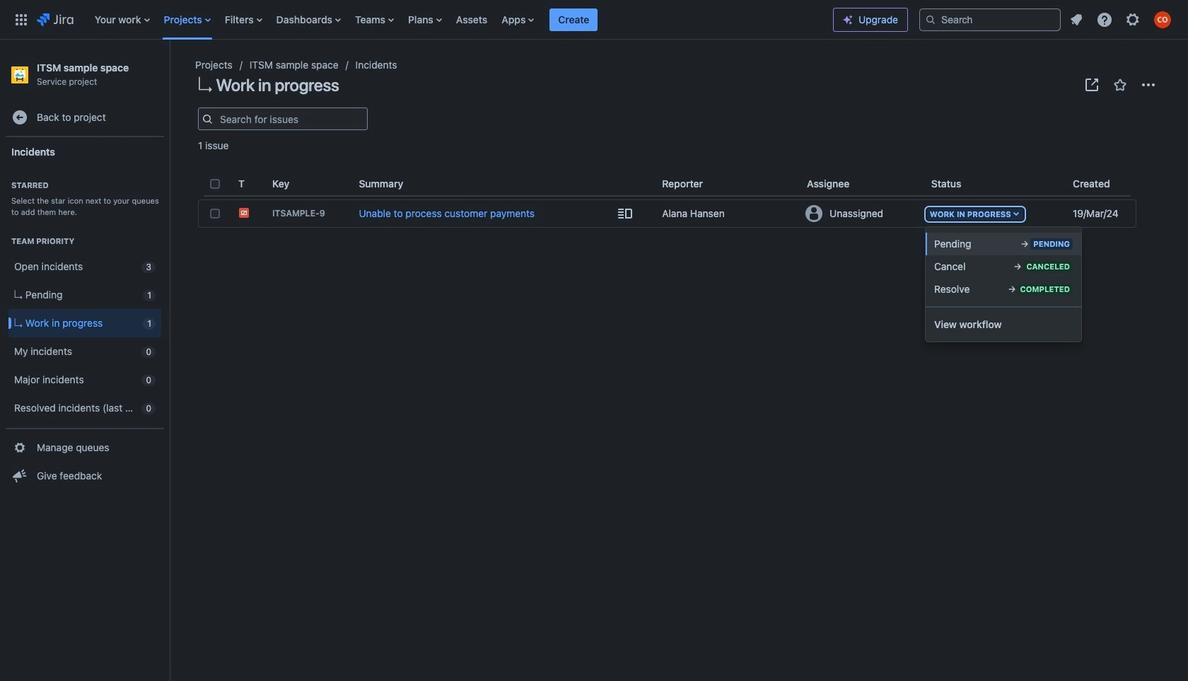 Task type: vqa. For each thing, say whether or not it's contained in the screenshot.
Appswitcher Icon
yes



Task type: describe. For each thing, give the bounding box(es) containing it.
open issue in sidebar image
[[617, 205, 634, 222]]

starred group
[[6, 166, 164, 222]]

0 horizontal spatial list
[[88, 0, 833, 39]]

help image
[[1097, 11, 1114, 28]]

search image
[[925, 14, 937, 25]]

Search field
[[920, 8, 1061, 31]]

for system outages or incidents. created by jira service management. image
[[238, 207, 250, 218]]

team priority group
[[6, 222, 164, 428]]

star image
[[1112, 76, 1129, 93]]



Task type: locate. For each thing, give the bounding box(es) containing it.
jira image
[[37, 11, 73, 28], [37, 11, 73, 28]]

heading
[[6, 180, 164, 191], [6, 236, 164, 247]]

banner
[[0, 0, 1189, 40]]

list
[[88, 0, 833, 39], [1064, 7, 1180, 32]]

group
[[6, 428, 164, 495]]

notifications image
[[1068, 11, 1085, 28]]

2 heading from the top
[[6, 236, 164, 247]]

0 vertical spatial heading
[[6, 180, 164, 191]]

heading for the team priority group
[[6, 236, 164, 247]]

your profile and settings image
[[1155, 11, 1172, 28]]

sidebar navigation image
[[154, 57, 185, 85]]

appswitcher icon image
[[13, 11, 30, 28]]

settings image
[[1125, 11, 1142, 28]]

heading for the starred group
[[6, 180, 164, 191]]

1 heading from the top
[[6, 180, 164, 191]]

1 horizontal spatial list
[[1064, 7, 1180, 32]]

Search for issues field
[[216, 109, 367, 129]]

primary element
[[8, 0, 833, 39]]

actions image
[[1140, 76, 1157, 93]]

None search field
[[920, 8, 1061, 31]]

1 vertical spatial heading
[[6, 236, 164, 247]]

list item
[[550, 0, 598, 39]]



